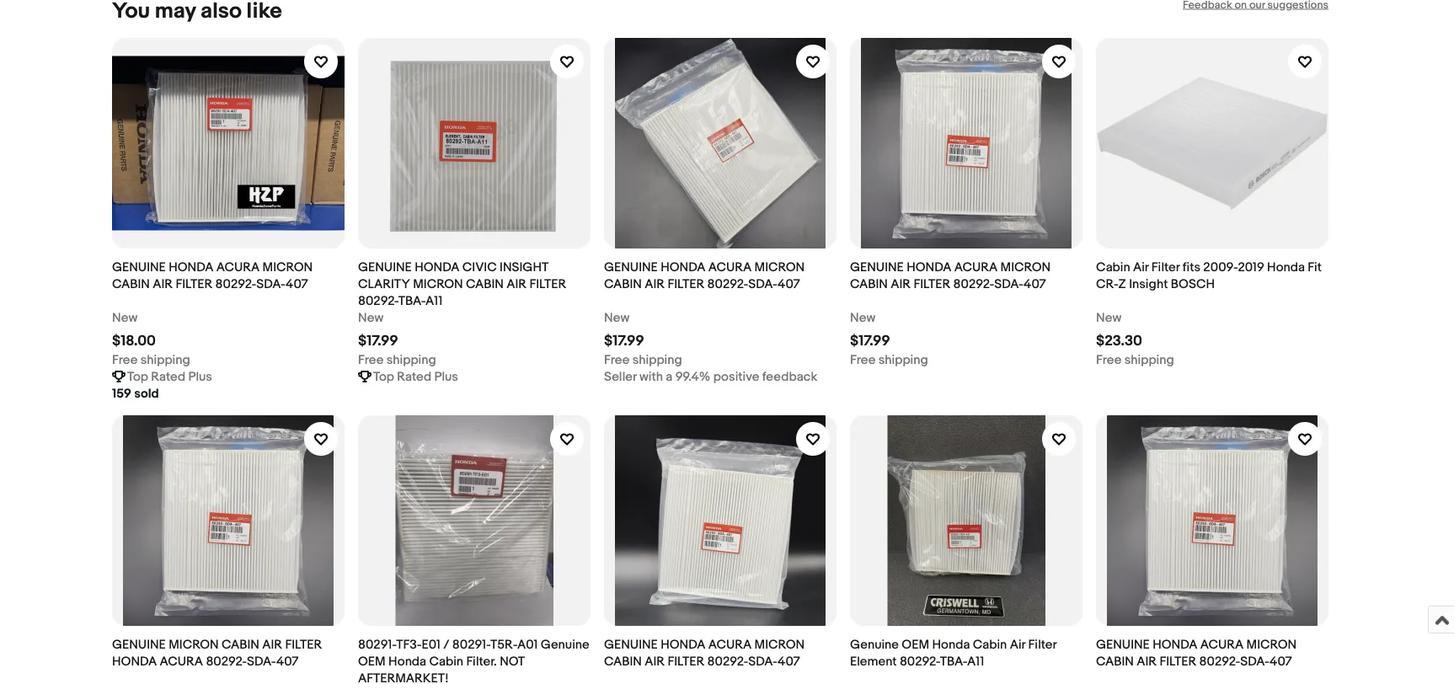 Task type: describe. For each thing, give the bounding box(es) containing it.
new $17.99 free shipping seller with a 99.4% positive feedback
[[604, 310, 818, 384]]

positive
[[714, 369, 760, 384]]

genuine oem honda  cabin air filter element 80292-tba-a11 link
[[850, 415, 1083, 684]]

honda inside 80291-tf3-e01 / 80291-t5r-a01 genuine oem honda cabin filter. not aftermarket!
[[389, 654, 426, 669]]

t5r-
[[491, 637, 517, 652]]

new for new $18.00 free shipping
[[112, 310, 138, 325]]

Seller with a 99.4% positive feedback text field
[[604, 368, 818, 385]]

new inside genuine honda civic insight clarity micron cabin air filter 80292-tba-a11 new $17.99 free shipping
[[358, 310, 384, 325]]

cabin air filter fits 2009-2019 honda fit cr-z insight  bosch
[[1096, 260, 1322, 292]]

top rated plus text field for $17.99
[[373, 368, 458, 385]]

$17.99 for new $17.99 free shipping
[[850, 332, 891, 350]]

$23.30 text field
[[1096, 332, 1143, 350]]

genuine inside genuine oem honda  cabin air filter element 80292-tba-a11
[[850, 637, 899, 652]]

filter inside genuine micron cabin air filter honda acura 80292-sda-407
[[285, 637, 322, 652]]

$17.99 text field for $17.99
[[604, 332, 644, 350]]

micron inside genuine micron cabin air filter honda acura 80292-sda-407
[[169, 637, 219, 652]]

new text field for $17.99
[[604, 309, 630, 326]]

free for new $17.99 free shipping seller with a 99.4% positive feedback
[[604, 352, 630, 367]]

80291-tf3-e01 / 80291-t5r-a01 genuine oem honda cabin filter. not aftermarket!
[[358, 637, 590, 684]]

free shipping text field for $23.30
[[1096, 351, 1175, 368]]

free shipping text field for $17.99
[[850, 351, 928, 368]]

2009-
[[1204, 260, 1238, 275]]

top rated plus text field for $18.00
[[127, 368, 212, 385]]

new for new $17.99 free shipping seller with a 99.4% positive feedback
[[604, 310, 630, 325]]

new for new $23.30 free shipping
[[1096, 310, 1122, 325]]

a11 inside genuine honda civic insight clarity micron cabin air filter 80292-tba-a11 new $17.99 free shipping
[[426, 293, 443, 308]]

shipping for new $23.30 free shipping
[[1125, 352, 1175, 367]]

clarity
[[358, 276, 410, 292]]

filter.
[[466, 654, 497, 669]]

new text field for $17.99
[[850, 309, 876, 326]]

seller
[[604, 369, 637, 384]]

air inside genuine micron cabin air filter honda acura 80292-sda-407
[[262, 637, 282, 652]]

80292- inside genuine micron cabin air filter honda acura 80292-sda-407
[[206, 654, 247, 669]]

top for $18.00
[[127, 369, 148, 384]]

1 80291- from the left
[[358, 637, 396, 652]]

80292- inside genuine oem honda  cabin air filter element 80292-tba-a11
[[900, 654, 940, 669]]

1 genuine honda acura micron cabin air filter 80292-sda-407 link from the left
[[604, 415, 837, 684]]

shipping inside genuine honda civic insight clarity micron cabin air filter 80292-tba-a11 new $17.99 free shipping
[[387, 352, 436, 367]]

1 new text field from the left
[[112, 309, 138, 326]]

acura inside genuine micron cabin air filter honda acura 80292-sda-407
[[160, 654, 203, 669]]

micron inside genuine honda civic insight clarity micron cabin air filter 80292-tba-a11 new $17.99 free shipping
[[413, 276, 463, 292]]

genuine honda civic insight clarity micron cabin air filter 80292-tba-a11 new $17.99 free shipping
[[358, 260, 567, 367]]

filter inside genuine honda civic insight clarity micron cabin air filter 80292-tba-a11 new $17.99 free shipping
[[530, 276, 567, 292]]

80291-tf3-e01 / 80291-t5r-a01 genuine oem honda cabin filter. not aftermarket! link
[[358, 415, 591, 684]]

sold
[[134, 386, 159, 401]]

bosch
[[1171, 276, 1215, 292]]

shipping for new $17.99 free shipping
[[879, 352, 928, 367]]

rated for $17.99
[[397, 369, 432, 384]]

top rated plus for $17.99
[[373, 369, 458, 384]]

list containing $18.00
[[112, 24, 1343, 684]]

$17.99 for new $17.99 free shipping seller with a 99.4% positive feedback
[[604, 332, 644, 350]]

element
[[850, 654, 897, 669]]

159
[[112, 386, 131, 401]]

genuine micron cabin air filter honda acura 80292-sda-407
[[112, 637, 322, 669]]

plus for $17.99
[[434, 369, 458, 384]]

159 sold text field
[[112, 385, 159, 402]]

tf3-
[[396, 637, 422, 652]]

free shipping text field for honda
[[358, 351, 436, 368]]

filter inside cabin air filter fits 2009-2019 honda fit cr-z insight  bosch
[[1152, 260, 1180, 275]]

99.4%
[[676, 369, 711, 384]]

genuine micron cabin air filter honda acura 80292-sda-407 link
[[112, 415, 345, 684]]

top for $17.99
[[373, 369, 394, 384]]

fit
[[1308, 260, 1322, 275]]

3 $17.99 text field from the left
[[850, 332, 891, 350]]

$18.00
[[112, 332, 156, 350]]



Task type: vqa. For each thing, say whether or not it's contained in the screenshot.
Cabin inside Genuine OEM Honda  Cabin Air Filter Element 80292-TBA-A11
yes



Task type: locate. For each thing, give the bounding box(es) containing it.
top rated plus for $18.00
[[127, 369, 212, 384]]

$17.99 text field for honda
[[358, 332, 398, 350]]

free shipping text field up with
[[604, 351, 682, 368]]

1 vertical spatial cabin
[[973, 637, 1007, 652]]

80291- up filter.
[[452, 637, 491, 652]]

cabin inside genuine micron cabin air filter honda acura 80292-sda-407
[[222, 637, 260, 652]]

1 horizontal spatial new text field
[[358, 309, 384, 326]]

1 horizontal spatial new text field
[[1096, 309, 1122, 326]]

rated
[[151, 369, 186, 384], [397, 369, 432, 384]]

genuine inside genuine micron cabin air filter honda acura 80292-sda-407
[[112, 637, 166, 652]]

2 vertical spatial cabin
[[429, 654, 464, 669]]

0 horizontal spatial $17.99
[[358, 332, 398, 350]]

1 horizontal spatial plus
[[434, 369, 458, 384]]

1 free from the left
[[112, 352, 138, 367]]

cabin inside genuine honda civic insight clarity micron cabin air filter 80292-tba-a11 new $17.99 free shipping
[[466, 276, 504, 292]]

1 free shipping text field from the left
[[850, 351, 928, 368]]

filter inside genuine oem honda  cabin air filter element 80292-tba-a11
[[1029, 637, 1057, 652]]

not
[[500, 654, 525, 669]]

honda inside cabin air filter fits 2009-2019 honda fit cr-z insight  bosch
[[1268, 260, 1305, 275]]

tba- inside genuine oem honda  cabin air filter element 80292-tba-a11
[[940, 654, 968, 669]]

1 horizontal spatial top
[[373, 369, 394, 384]]

407 inside genuine micron cabin air filter honda acura 80292-sda-407
[[276, 654, 299, 669]]

free
[[112, 352, 138, 367], [358, 352, 384, 367], [604, 352, 630, 367], [850, 352, 876, 367], [1096, 352, 1122, 367]]

New text field
[[850, 309, 876, 326], [1096, 309, 1122, 326]]

free inside new $23.30 free shipping
[[1096, 352, 1122, 367]]

0 horizontal spatial free shipping text field
[[112, 351, 190, 368]]

genuine inside genuine honda civic insight clarity micron cabin air filter 80292-tba-a11 new $17.99 free shipping
[[358, 260, 412, 275]]

1 horizontal spatial top rated plus text field
[[373, 368, 458, 385]]

top rated plus text field down genuine honda civic insight clarity micron cabin air filter 80292-tba-a11 new $17.99 free shipping
[[373, 368, 458, 385]]

rated down genuine honda civic insight clarity micron cabin air filter 80292-tba-a11 new $17.99 free shipping
[[397, 369, 432, 384]]

filter
[[1152, 260, 1180, 275], [1029, 637, 1057, 652]]

0 horizontal spatial honda
[[389, 654, 426, 669]]

fits
[[1183, 260, 1201, 275]]

1 horizontal spatial free shipping text field
[[1096, 351, 1175, 368]]

rated for $18.00
[[151, 369, 186, 384]]

0 horizontal spatial cabin
[[429, 654, 464, 669]]

shipping for new $18.00 free shipping
[[141, 352, 190, 367]]

1 horizontal spatial top rated plus
[[373, 369, 458, 384]]

shipping for new $17.99 free shipping seller with a 99.4% positive feedback
[[633, 352, 682, 367]]

1 plus from the left
[[188, 369, 212, 384]]

plus down genuine honda civic insight clarity micron cabin air filter 80292-tba-a11 new $17.99 free shipping
[[434, 369, 458, 384]]

2 horizontal spatial cabin
[[1096, 260, 1131, 275]]

1 horizontal spatial genuine honda acura micron cabin air filter 80292-sda-407 link
[[1096, 415, 1329, 684]]

2 rated from the left
[[397, 369, 432, 384]]

2 shipping from the left
[[387, 352, 436, 367]]

free for new $18.00 free shipping
[[112, 352, 138, 367]]

1 horizontal spatial air
[[1134, 260, 1149, 275]]

top rated plus
[[127, 369, 212, 384], [373, 369, 458, 384]]

list
[[112, 24, 1343, 684]]

free shipping text field down clarity
[[358, 351, 436, 368]]

1 vertical spatial air
[[1010, 637, 1026, 652]]

feedback
[[762, 369, 818, 384]]

new text field up $18.00
[[112, 309, 138, 326]]

free for new $23.30 free shipping
[[1096, 352, 1122, 367]]

1 vertical spatial tba-
[[940, 654, 968, 669]]

159 sold
[[112, 386, 159, 401]]

tba- right element at the bottom of page
[[940, 654, 968, 669]]

free inside new $17.99 free shipping
[[850, 352, 876, 367]]

air
[[1134, 260, 1149, 275], [1010, 637, 1026, 652]]

shipping inside new $23.30 free shipping
[[1125, 352, 1175, 367]]

new inside new $17.99 free shipping
[[850, 310, 876, 325]]

genuine inside 80291-tf3-e01 / 80291-t5r-a01 genuine oem honda cabin filter. not aftermarket!
[[541, 637, 590, 652]]

0 horizontal spatial genuine
[[541, 637, 590, 652]]

0 vertical spatial honda
[[1268, 260, 1305, 275]]

new $23.30 free shipping
[[1096, 310, 1175, 367]]

rated up 'sold'
[[151, 369, 186, 384]]

1 horizontal spatial tba-
[[940, 654, 968, 669]]

filter
[[176, 276, 213, 292], [530, 276, 567, 292], [668, 276, 705, 292], [914, 276, 951, 292], [285, 637, 322, 652], [668, 654, 705, 669], [1160, 654, 1197, 669]]

1 genuine from the left
[[541, 637, 590, 652]]

oem inside 80291-tf3-e01 / 80291-t5r-a01 genuine oem honda cabin filter. not aftermarket!
[[358, 654, 386, 669]]

free inside new $18.00 free shipping
[[112, 352, 138, 367]]

Free shipping text field
[[850, 351, 928, 368], [1096, 351, 1175, 368]]

cabin inside 80291-tf3-e01 / 80291-t5r-a01 genuine oem honda cabin filter. not aftermarket!
[[429, 654, 464, 669]]

2 genuine honda acura micron cabin air filter 80292-sda-407 link from the left
[[1096, 415, 1329, 684]]

3 free from the left
[[604, 352, 630, 367]]

a11
[[426, 293, 443, 308], [968, 654, 985, 669]]

aftermarket!
[[358, 671, 449, 684]]

cabin
[[112, 276, 150, 292], [466, 276, 504, 292], [604, 276, 642, 292], [850, 276, 888, 292], [222, 637, 260, 652], [604, 654, 642, 669], [1096, 654, 1134, 669]]

top
[[127, 369, 148, 384], [373, 369, 394, 384]]

0 horizontal spatial oem
[[358, 654, 386, 669]]

1 horizontal spatial free shipping text field
[[358, 351, 436, 368]]

air inside genuine honda civic insight clarity micron cabin air filter 80292-tba-a11 new $17.99 free shipping
[[507, 276, 527, 292]]

free inside new $17.99 free shipping seller with a 99.4% positive feedback
[[604, 352, 630, 367]]

0 horizontal spatial rated
[[151, 369, 186, 384]]

insight
[[1129, 276, 1168, 292]]

tba-
[[399, 293, 426, 308], [940, 654, 968, 669]]

new text field for honda
[[358, 309, 384, 326]]

2 free from the left
[[358, 352, 384, 367]]

2 plus from the left
[[434, 369, 458, 384]]

honda inside genuine micron cabin air filter honda acura 80292-sda-407
[[112, 654, 157, 669]]

2 $17.99 text field from the left
[[604, 332, 644, 350]]

0 horizontal spatial genuine honda acura micron cabin air filter 80292-sda-407 link
[[604, 415, 837, 684]]

new
[[112, 310, 138, 325], [358, 310, 384, 325], [604, 310, 630, 325], [850, 310, 876, 325], [1096, 310, 1122, 325]]

cabin inside cabin air filter fits 2009-2019 honda fit cr-z insight  bosch
[[1096, 260, 1131, 275]]

2 horizontal spatial free shipping text field
[[604, 351, 682, 368]]

0 horizontal spatial $17.99 text field
[[358, 332, 398, 350]]

1 horizontal spatial filter
[[1152, 260, 1180, 275]]

2 free shipping text field from the left
[[358, 351, 436, 368]]

a
[[666, 369, 673, 384]]

oem inside genuine oem honda  cabin air filter element 80292-tba-a11
[[902, 637, 930, 652]]

plus
[[188, 369, 212, 384], [434, 369, 458, 384]]

shipping
[[141, 352, 190, 367], [387, 352, 436, 367], [633, 352, 682, 367], [879, 352, 928, 367], [1125, 352, 1175, 367]]

1 new text field from the left
[[850, 309, 876, 326]]

2 horizontal spatial $17.99
[[850, 332, 891, 350]]

0 horizontal spatial 80291-
[[358, 637, 396, 652]]

New text field
[[112, 309, 138, 326], [358, 309, 384, 326], [604, 309, 630, 326]]

top rated plus text field up 'sold'
[[127, 368, 212, 385]]

new inside new $23.30 free shipping
[[1096, 310, 1122, 325]]

new for new $17.99 free shipping
[[850, 310, 876, 325]]

civic
[[463, 260, 497, 275]]

air inside genuine oem honda  cabin air filter element 80292-tba-a11
[[1010, 637, 1026, 652]]

1 horizontal spatial rated
[[397, 369, 432, 384]]

1 new from the left
[[112, 310, 138, 325]]

3 shipping from the left
[[633, 352, 682, 367]]

5 shipping from the left
[[1125, 352, 1175, 367]]

5 new from the left
[[1096, 310, 1122, 325]]

1 horizontal spatial 80291-
[[452, 637, 491, 652]]

shipping inside new $17.99 free shipping
[[879, 352, 928, 367]]

with
[[640, 369, 663, 384]]

free shipping text field down $18.00
[[112, 351, 190, 368]]

1 vertical spatial a11
[[968, 654, 985, 669]]

1 vertical spatial filter
[[1029, 637, 1057, 652]]

honda
[[169, 260, 214, 275], [415, 260, 460, 275], [661, 260, 706, 275], [907, 260, 952, 275], [661, 637, 706, 652], [1153, 637, 1198, 652], [112, 654, 157, 669]]

1 horizontal spatial genuine
[[850, 637, 899, 652]]

genuine
[[112, 260, 166, 275], [358, 260, 412, 275], [604, 260, 658, 275], [850, 260, 904, 275], [112, 637, 166, 652], [604, 637, 658, 652], [1096, 637, 1150, 652]]

honda inside genuine honda civic insight clarity micron cabin air filter 80292-tba-a11 new $17.99 free shipping
[[415, 260, 460, 275]]

80292- inside genuine honda civic insight clarity micron cabin air filter 80292-tba-a11 new $17.99 free shipping
[[358, 293, 399, 308]]

insight
[[500, 260, 548, 275]]

2 $17.99 from the left
[[604, 332, 644, 350]]

0 horizontal spatial top
[[127, 369, 148, 384]]

2 horizontal spatial $17.99 text field
[[850, 332, 891, 350]]

0 horizontal spatial new text field
[[850, 309, 876, 326]]

1 top rated plus from the left
[[127, 369, 212, 384]]

new text field down clarity
[[358, 309, 384, 326]]

80292-
[[215, 276, 256, 292], [708, 276, 749, 292], [954, 276, 995, 292], [358, 293, 399, 308], [206, 654, 247, 669], [708, 654, 749, 669], [900, 654, 940, 669], [1200, 654, 1241, 669]]

new $18.00 free shipping
[[112, 310, 190, 367]]

plus for $18.00
[[188, 369, 212, 384]]

1 horizontal spatial $17.99
[[604, 332, 644, 350]]

/
[[443, 637, 450, 652]]

tba- inside genuine honda civic insight clarity micron cabin air filter 80292-tba-a11 new $17.99 free shipping
[[399, 293, 426, 308]]

1 horizontal spatial cabin
[[973, 637, 1007, 652]]

4 shipping from the left
[[879, 352, 928, 367]]

2019
[[1238, 260, 1265, 275]]

z
[[1119, 276, 1127, 292]]

1 horizontal spatial a11
[[968, 654, 985, 669]]

genuine honda acura micron cabin air filter 80292-sda-407
[[112, 260, 313, 292], [604, 260, 805, 292], [850, 260, 1051, 292], [604, 637, 805, 669], [1096, 637, 1297, 669]]

2 80291- from the left
[[452, 637, 491, 652]]

$17.99 text field
[[358, 332, 398, 350], [604, 332, 644, 350], [850, 332, 891, 350]]

genuine honda acura micron cabin air filter 80292-sda-407 link
[[604, 415, 837, 684], [1096, 415, 1329, 684]]

2 vertical spatial honda
[[389, 654, 426, 669]]

plus down new $18.00 free shipping
[[188, 369, 212, 384]]

0 vertical spatial oem
[[902, 637, 930, 652]]

2 free shipping text field from the left
[[1096, 351, 1175, 368]]

sda- inside genuine micron cabin air filter honda acura 80292-sda-407
[[247, 654, 276, 669]]

2 new text field from the left
[[1096, 309, 1122, 326]]

1 vertical spatial honda
[[932, 637, 970, 652]]

0 horizontal spatial plus
[[188, 369, 212, 384]]

0 horizontal spatial tba-
[[399, 293, 426, 308]]

1 free shipping text field from the left
[[112, 351, 190, 368]]

3 new text field from the left
[[604, 309, 630, 326]]

micron
[[263, 260, 313, 275], [755, 260, 805, 275], [1001, 260, 1051, 275], [413, 276, 463, 292], [169, 637, 219, 652], [755, 637, 805, 652], [1247, 637, 1297, 652]]

$17.99 inside new $17.99 free shipping seller with a 99.4% positive feedback
[[604, 332, 644, 350]]

new inside new $18.00 free shipping
[[112, 310, 138, 325]]

3 free shipping text field from the left
[[604, 351, 682, 368]]

5 free from the left
[[1096, 352, 1122, 367]]

Free shipping text field
[[112, 351, 190, 368], [358, 351, 436, 368], [604, 351, 682, 368]]

cabin inside genuine oem honda  cabin air filter element 80292-tba-a11
[[973, 637, 1007, 652]]

1 vertical spatial oem
[[358, 654, 386, 669]]

e01
[[422, 637, 441, 652]]

a11 inside genuine oem honda  cabin air filter element 80292-tba-a11
[[968, 654, 985, 669]]

oem
[[902, 637, 930, 652], [358, 654, 386, 669]]

$17.99 inside new $17.99 free shipping
[[850, 332, 891, 350]]

1 $17.99 text field from the left
[[358, 332, 398, 350]]

407
[[286, 276, 308, 292], [778, 276, 800, 292], [1024, 276, 1046, 292], [276, 654, 299, 669], [778, 654, 800, 669], [1270, 654, 1293, 669]]

2 horizontal spatial honda
[[1268, 260, 1305, 275]]

0 vertical spatial cabin
[[1096, 260, 1131, 275]]

0 horizontal spatial air
[[1010, 637, 1026, 652]]

0 horizontal spatial top rated plus
[[127, 369, 212, 384]]

free inside genuine honda civic insight clarity micron cabin air filter 80292-tba-a11 new $17.99 free shipping
[[358, 352, 384, 367]]

1 top rated plus text field from the left
[[127, 368, 212, 385]]

4 new from the left
[[850, 310, 876, 325]]

2 top rated plus text field from the left
[[373, 368, 458, 385]]

free shipping text field for $17.99
[[604, 351, 682, 368]]

2 new text field from the left
[[358, 309, 384, 326]]

1 horizontal spatial $17.99 text field
[[604, 332, 644, 350]]

0 horizontal spatial free shipping text field
[[850, 351, 928, 368]]

3 new from the left
[[604, 310, 630, 325]]

a01
[[517, 637, 538, 652]]

2 genuine from the left
[[850, 637, 899, 652]]

cr-
[[1096, 276, 1119, 292]]

shipping inside new $17.99 free shipping seller with a 99.4% positive feedback
[[633, 352, 682, 367]]

honda
[[1268, 260, 1305, 275], [932, 637, 970, 652], [389, 654, 426, 669]]

0 horizontal spatial top rated plus text field
[[127, 368, 212, 385]]

4 free from the left
[[850, 352, 876, 367]]

$17.99 inside genuine honda civic insight clarity micron cabin air filter 80292-tba-a11 new $17.99 free shipping
[[358, 332, 398, 350]]

genuine
[[541, 637, 590, 652], [850, 637, 899, 652]]

new $17.99 free shipping
[[850, 310, 928, 367]]

new text field for $23.30
[[1096, 309, 1122, 326]]

0 horizontal spatial a11
[[426, 293, 443, 308]]

$23.30
[[1096, 332, 1143, 350]]

80291-
[[358, 637, 396, 652], [452, 637, 491, 652]]

1 horizontal spatial honda
[[932, 637, 970, 652]]

0 horizontal spatial new text field
[[112, 309, 138, 326]]

top rated plus down genuine honda civic insight clarity micron cabin air filter 80292-tba-a11 new $17.99 free shipping
[[373, 369, 458, 384]]

2 top from the left
[[373, 369, 394, 384]]

shipping inside new $18.00 free shipping
[[141, 352, 190, 367]]

sda-
[[256, 276, 286, 292], [749, 276, 778, 292], [995, 276, 1024, 292], [247, 654, 276, 669], [749, 654, 778, 669], [1241, 654, 1270, 669]]

cabin
[[1096, 260, 1131, 275], [973, 637, 1007, 652], [429, 654, 464, 669]]

air inside cabin air filter fits 2009-2019 honda fit cr-z insight  bosch
[[1134, 260, 1149, 275]]

honda inside genuine oem honda  cabin air filter element 80292-tba-a11
[[932, 637, 970, 652]]

1 top from the left
[[127, 369, 148, 384]]

0 horizontal spatial filter
[[1029, 637, 1057, 652]]

80291- up aftermarket! on the bottom of the page
[[358, 637, 396, 652]]

1 shipping from the left
[[141, 352, 190, 367]]

0 vertical spatial air
[[1134, 260, 1149, 275]]

2 top rated plus from the left
[[373, 369, 458, 384]]

0 vertical spatial tba-
[[399, 293, 426, 308]]

0 vertical spatial filter
[[1152, 260, 1180, 275]]

3 $17.99 from the left
[[850, 332, 891, 350]]

2 horizontal spatial new text field
[[604, 309, 630, 326]]

acura
[[216, 260, 260, 275], [709, 260, 752, 275], [955, 260, 998, 275], [709, 637, 752, 652], [1201, 637, 1244, 652], [160, 654, 203, 669]]

1 horizontal spatial oem
[[902, 637, 930, 652]]

$18.00 text field
[[112, 332, 156, 350]]

2 new from the left
[[358, 310, 384, 325]]

new text field up seller
[[604, 309, 630, 326]]

$17.99
[[358, 332, 398, 350], [604, 332, 644, 350], [850, 332, 891, 350]]

0 vertical spatial a11
[[426, 293, 443, 308]]

genuine right a01
[[541, 637, 590, 652]]

new inside new $17.99 free shipping seller with a 99.4% positive feedback
[[604, 310, 630, 325]]

top rated plus up 'sold'
[[127, 369, 212, 384]]

genuine up element at the bottom of page
[[850, 637, 899, 652]]

tba- down clarity
[[399, 293, 426, 308]]

free for new $17.99 free shipping
[[850, 352, 876, 367]]

genuine oem honda  cabin air filter element 80292-tba-a11
[[850, 637, 1057, 669]]

air
[[153, 276, 173, 292], [507, 276, 527, 292], [645, 276, 665, 292], [891, 276, 911, 292], [262, 637, 282, 652], [645, 654, 665, 669], [1137, 654, 1157, 669]]

1 rated from the left
[[151, 369, 186, 384]]

Top Rated Plus text field
[[127, 368, 212, 385], [373, 368, 458, 385]]

1 $17.99 from the left
[[358, 332, 398, 350]]



